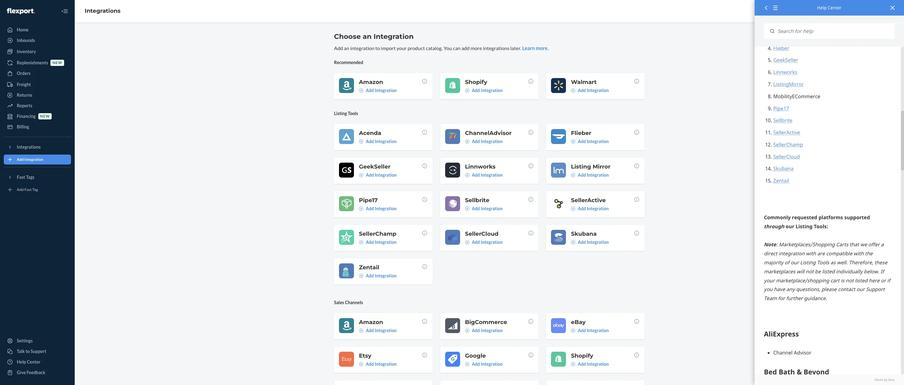 Task type: locate. For each thing, give the bounding box(es) containing it.
choose an integration
[[334, 32, 414, 41]]

plus circle image for selleractive
[[571, 207, 576, 211]]

1 vertical spatial fast
[[24, 188, 32, 192]]

1 vertical spatial integrations
[[17, 145, 41, 150]]

fast tags button
[[4, 173, 71, 183]]

listing tools
[[334, 111, 358, 116]]

1 horizontal spatial help
[[818, 5, 827, 11]]

linnworks
[[465, 163, 496, 170]]

center up search search box
[[828, 5, 842, 11]]

0 horizontal spatial an
[[344, 45, 349, 51]]

1 horizontal spatial help center
[[818, 5, 842, 11]]

1 horizontal spatial shopify
[[571, 353, 594, 360]]

settings link
[[4, 336, 71, 346]]

1 horizontal spatial center
[[828, 5, 842, 11]]

by
[[884, 378, 888, 382]]

add
[[462, 45, 470, 51]]

new up orders link
[[52, 61, 62, 65]]

an down 'choose'
[[344, 45, 349, 51]]

0 horizontal spatial new
[[40, 114, 50, 119]]

give feedback
[[17, 370, 45, 376]]

plus circle image for ebay
[[571, 329, 576, 333]]

listing left tools
[[334, 111, 347, 116]]

catalog.
[[426, 45, 443, 51]]

an for add
[[344, 45, 349, 51]]

plus circle image down zentail
[[359, 274, 363, 278]]

elevio by dixa link
[[764, 378, 895, 382]]

add integration link
[[359, 87, 397, 94], [465, 87, 503, 94], [571, 87, 609, 94], [359, 139, 397, 145], [465, 139, 503, 145], [571, 139, 609, 145], [4, 155, 71, 165], [359, 172, 397, 178], [465, 172, 503, 178], [571, 172, 609, 178], [359, 206, 397, 212], [465, 206, 503, 212], [571, 206, 609, 212], [359, 239, 397, 246], [465, 239, 503, 246], [571, 239, 609, 246], [359, 273, 397, 279], [359, 328, 397, 334], [465, 328, 503, 334], [571, 328, 609, 334], [359, 362, 397, 368], [465, 362, 503, 368], [571, 362, 609, 368]]

1 horizontal spatial an
[[363, 32, 372, 41]]

plus circle image down ebay
[[571, 329, 576, 333]]

help up search search box
[[818, 5, 827, 11]]

0 horizontal spatial listing
[[334, 111, 347, 116]]

help center
[[818, 5, 842, 11], [17, 360, 40, 365]]

amazon for shopify
[[359, 79, 383, 86]]

an up integration
[[363, 32, 372, 41]]

help up give at the left bottom of the page
[[17, 360, 26, 365]]

0 vertical spatial center
[[828, 5, 842, 11]]

1 horizontal spatial more
[[536, 45, 548, 51]]

fast inside add fast tag link
[[24, 188, 32, 192]]

google
[[465, 353, 486, 360]]

integrations
[[85, 8, 121, 14], [17, 145, 41, 150]]

more
[[471, 45, 482, 51], [536, 45, 548, 51]]

help center up give feedback
[[17, 360, 40, 365]]

1 vertical spatial listing
[[571, 163, 591, 170]]

help center up search search box
[[818, 5, 842, 11]]

to left import
[[376, 45, 380, 51]]

0 vertical spatial an
[[363, 32, 372, 41]]

elevio by dixa
[[875, 378, 895, 382]]

product
[[408, 45, 425, 51]]

bigcommerce
[[465, 319, 507, 326]]

0 vertical spatial listing
[[334, 111, 347, 116]]

plus circle image
[[465, 88, 470, 93], [359, 139, 363, 144], [465, 139, 470, 144], [359, 173, 363, 177], [571, 173, 576, 177], [359, 329, 363, 333], [465, 363, 470, 367], [571, 363, 576, 367]]

more right learn
[[536, 45, 548, 51]]

plus circle image down 'walmart'
[[571, 88, 576, 93]]

flieber
[[571, 130, 592, 137]]

2 amazon from the top
[[359, 319, 383, 326]]

inbounds
[[17, 38, 35, 43]]

mirror
[[593, 163, 611, 170]]

etsy
[[359, 353, 372, 360]]

plus circle image for sellercloud
[[465, 240, 470, 245]]

tools
[[348, 111, 358, 116]]

integration
[[374, 32, 414, 41], [375, 88, 397, 93], [481, 88, 503, 93], [587, 88, 609, 93], [375, 139, 397, 144], [481, 139, 503, 144], [587, 139, 609, 144], [24, 157, 43, 162], [375, 173, 397, 178], [481, 173, 503, 178], [587, 173, 609, 178], [375, 206, 397, 211], [481, 206, 503, 211], [587, 206, 609, 211], [375, 240, 397, 245], [481, 240, 503, 245], [587, 240, 609, 245], [375, 273, 397, 279], [375, 328, 397, 334], [481, 328, 503, 334], [587, 328, 609, 334], [375, 362, 397, 367], [481, 362, 503, 367], [587, 362, 609, 367]]

0 horizontal spatial shopify
[[465, 79, 488, 86]]

plus circle image down linnworks
[[465, 173, 470, 177]]

1 vertical spatial amazon
[[359, 319, 383, 326]]

plus circle image for bigcommerce
[[465, 329, 470, 333]]

plus circle image for linnworks
[[465, 173, 470, 177]]

ebay
[[571, 319, 586, 326]]

plus circle image for etsy
[[359, 363, 363, 367]]

more right add
[[471, 45, 482, 51]]

plus circle image down sellerchamp
[[359, 240, 363, 245]]

1 horizontal spatial integrations
[[85, 8, 121, 14]]

1 vertical spatial help center
[[17, 360, 40, 365]]

inventory
[[17, 49, 36, 54]]

1 vertical spatial an
[[344, 45, 349, 51]]

1 amazon from the top
[[359, 79, 383, 86]]

close navigation image
[[61, 7, 69, 15]]

can
[[453, 45, 461, 51]]

help
[[818, 5, 827, 11], [17, 360, 26, 365]]

0 vertical spatial amazon
[[359, 79, 383, 86]]

recommended
[[334, 60, 363, 65]]

to right talk
[[26, 349, 30, 354]]

plus circle image down sellbrite
[[465, 207, 470, 211]]

plus circle image down recommended
[[359, 88, 363, 93]]

selleractive
[[571, 197, 606, 204]]

plus circle image for pipe17
[[359, 207, 363, 211]]

add integration
[[366, 88, 397, 93], [472, 88, 503, 93], [578, 88, 609, 93], [366, 139, 397, 144], [472, 139, 503, 144], [578, 139, 609, 144], [17, 157, 43, 162], [366, 173, 397, 178], [472, 173, 503, 178], [578, 173, 609, 178], [366, 206, 397, 211], [472, 206, 503, 211], [578, 206, 609, 211], [366, 240, 397, 245], [472, 240, 503, 245], [578, 240, 609, 245], [366, 273, 397, 279], [366, 328, 397, 334], [472, 328, 503, 334], [578, 328, 609, 334], [366, 362, 397, 367], [472, 362, 503, 367], [578, 362, 609, 367]]

0 horizontal spatial to
[[26, 349, 30, 354]]

Search search field
[[775, 23, 895, 39]]

1 horizontal spatial listing
[[571, 163, 591, 170]]

1 vertical spatial help
[[17, 360, 26, 365]]

billing link
[[4, 122, 71, 132]]

fast
[[17, 175, 25, 180], [24, 188, 32, 192]]

1 vertical spatial to
[[26, 349, 30, 354]]

listing for listing mirror
[[571, 163, 591, 170]]

plus circle image down etsy on the bottom left
[[359, 363, 363, 367]]

an
[[363, 32, 372, 41], [344, 45, 349, 51]]

shopify
[[465, 79, 488, 86], [571, 353, 594, 360]]

plus circle image down skubana
[[571, 240, 576, 245]]

amazon down channels
[[359, 319, 383, 326]]

plus circle image down pipe17
[[359, 207, 363, 211]]

plus circle image for zentail
[[359, 274, 363, 278]]

new for financing
[[40, 114, 50, 119]]

1 vertical spatial new
[[40, 114, 50, 119]]

new down reports link
[[40, 114, 50, 119]]

fast left tag
[[24, 188, 32, 192]]

amazon down recommended
[[359, 79, 383, 86]]

1 horizontal spatial to
[[376, 45, 380, 51]]

listing
[[334, 111, 347, 116], [571, 163, 591, 170]]

feedback
[[27, 370, 45, 376]]

fast tags
[[17, 175, 34, 180]]

plus circle image for sellerchamp
[[359, 240, 363, 245]]

channeladvisor
[[465, 130, 512, 137]]

0 vertical spatial new
[[52, 61, 62, 65]]

new
[[52, 61, 62, 65], [40, 114, 50, 119]]

sales
[[334, 300, 344, 306]]

0 horizontal spatial more
[[471, 45, 482, 51]]

amazon
[[359, 79, 383, 86], [359, 319, 383, 326]]

1 more from the left
[[471, 45, 482, 51]]

1 horizontal spatial new
[[52, 61, 62, 65]]

0 vertical spatial fast
[[17, 175, 25, 180]]

sales channels
[[334, 300, 363, 306]]

talk to support
[[17, 349, 46, 354]]

plus circle image
[[359, 88, 363, 93], [571, 88, 576, 93], [571, 139, 576, 144], [465, 173, 470, 177], [359, 207, 363, 211], [465, 207, 470, 211], [571, 207, 576, 211], [359, 240, 363, 245], [465, 240, 470, 245], [571, 240, 576, 245], [359, 274, 363, 278], [465, 329, 470, 333], [571, 329, 576, 333], [359, 363, 363, 367]]

give feedback button
[[4, 368, 71, 378]]

center down talk to support on the left
[[27, 360, 40, 365]]

plus circle image down sellercloud on the right bottom of page
[[465, 240, 470, 245]]

0 horizontal spatial integrations
[[17, 145, 41, 150]]

0 horizontal spatial center
[[27, 360, 40, 365]]

you
[[444, 45, 452, 51]]

new for replenishments
[[52, 61, 62, 65]]

add
[[334, 45, 343, 51], [366, 88, 374, 93], [472, 88, 480, 93], [578, 88, 586, 93], [366, 139, 374, 144], [472, 139, 480, 144], [578, 139, 586, 144], [17, 157, 24, 162], [366, 173, 374, 178], [472, 173, 480, 178], [578, 173, 586, 178], [17, 188, 24, 192], [366, 206, 374, 211], [472, 206, 480, 211], [578, 206, 586, 211], [366, 240, 374, 245], [472, 240, 480, 245], [578, 240, 586, 245], [366, 273, 374, 279], [366, 328, 374, 334], [472, 328, 480, 334], [578, 328, 586, 334], [366, 362, 374, 367], [472, 362, 480, 367], [578, 362, 586, 367]]

center
[[828, 5, 842, 11], [27, 360, 40, 365]]

support
[[31, 349, 46, 354]]

settings
[[17, 339, 33, 344]]

plus circle image down flieber
[[571, 139, 576, 144]]

plus circle image down the bigcommerce
[[465, 329, 470, 333]]

fast left tags
[[17, 175, 25, 180]]

listing left mirror
[[571, 163, 591, 170]]

plus circle image down selleractive
[[571, 207, 576, 211]]

to
[[376, 45, 380, 51], [26, 349, 30, 354]]

plus circle image for flieber
[[571, 139, 576, 144]]



Task type: describe. For each thing, give the bounding box(es) containing it.
.
[[548, 45, 549, 51]]

integrations button
[[4, 142, 71, 152]]

returns link
[[4, 90, 71, 100]]

import
[[381, 45, 396, 51]]

talk
[[17, 349, 25, 354]]

walmart
[[571, 79, 597, 86]]

add fast tag link
[[4, 185, 71, 195]]

home
[[17, 27, 29, 32]]

0 horizontal spatial help
[[17, 360, 26, 365]]

zentail
[[359, 264, 380, 271]]

orders
[[17, 71, 31, 76]]

give
[[17, 370, 26, 376]]

reports link
[[4, 101, 71, 111]]

0 horizontal spatial help center
[[17, 360, 40, 365]]

financing
[[17, 114, 36, 119]]

acenda
[[359, 130, 381, 137]]

to inside button
[[26, 349, 30, 354]]

dixa
[[889, 378, 895, 382]]

fast inside fast tags dropdown button
[[17, 175, 25, 180]]

integrations link
[[85, 8, 121, 14]]

billing
[[17, 124, 29, 130]]

integrations inside dropdown button
[[17, 145, 41, 150]]

your
[[397, 45, 407, 51]]

replenishments
[[17, 60, 48, 65]]

inbounds link
[[4, 36, 71, 45]]

returns
[[17, 93, 32, 98]]

reports
[[17, 103, 32, 108]]

later.
[[511, 45, 522, 51]]

listing for listing tools
[[334, 111, 347, 116]]

orders link
[[4, 69, 71, 78]]

plus circle image for walmart
[[571, 88, 576, 93]]

1 vertical spatial shopify
[[571, 353, 594, 360]]

2 more from the left
[[536, 45, 548, 51]]

amazon for bigcommerce
[[359, 319, 383, 326]]

0 vertical spatial integrations
[[85, 8, 121, 14]]

1 vertical spatial center
[[27, 360, 40, 365]]

integration
[[350, 45, 375, 51]]

sellercloud
[[465, 231, 499, 238]]

0 vertical spatial help
[[818, 5, 827, 11]]

home link
[[4, 25, 71, 35]]

elevio
[[875, 378, 884, 382]]

plus circle image for skubana
[[571, 240, 576, 245]]

0 vertical spatial help center
[[818, 5, 842, 11]]

listing mirror
[[571, 163, 611, 170]]

add fast tag
[[17, 188, 38, 192]]

learn
[[523, 45, 535, 51]]

freight
[[17, 82, 31, 87]]

sellbrite
[[465, 197, 490, 204]]

0 vertical spatial to
[[376, 45, 380, 51]]

tags
[[26, 175, 34, 180]]

channels
[[345, 300, 363, 306]]

flexport logo image
[[7, 8, 35, 14]]

freight link
[[4, 80, 71, 90]]

talk to support button
[[4, 347, 71, 357]]

inventory link
[[4, 47, 71, 57]]

0 vertical spatial shopify
[[465, 79, 488, 86]]

tag
[[32, 188, 38, 192]]

geekseller
[[359, 163, 391, 170]]

plus circle image for amazon
[[359, 88, 363, 93]]

sellerchamp
[[359, 231, 397, 238]]

help center link
[[4, 358, 71, 368]]

learn more button
[[523, 45, 548, 52]]

choose
[[334, 32, 361, 41]]

pipe17
[[359, 197, 378, 204]]

integrations
[[483, 45, 510, 51]]

plus circle image for sellbrite
[[465, 207, 470, 211]]

skubana
[[571, 231, 597, 238]]

add an integration to import your product catalog. you can add more integrations later. learn more .
[[334, 45, 549, 51]]

an for choose
[[363, 32, 372, 41]]



Task type: vqa. For each thing, say whether or not it's contained in the screenshot.
.
yes



